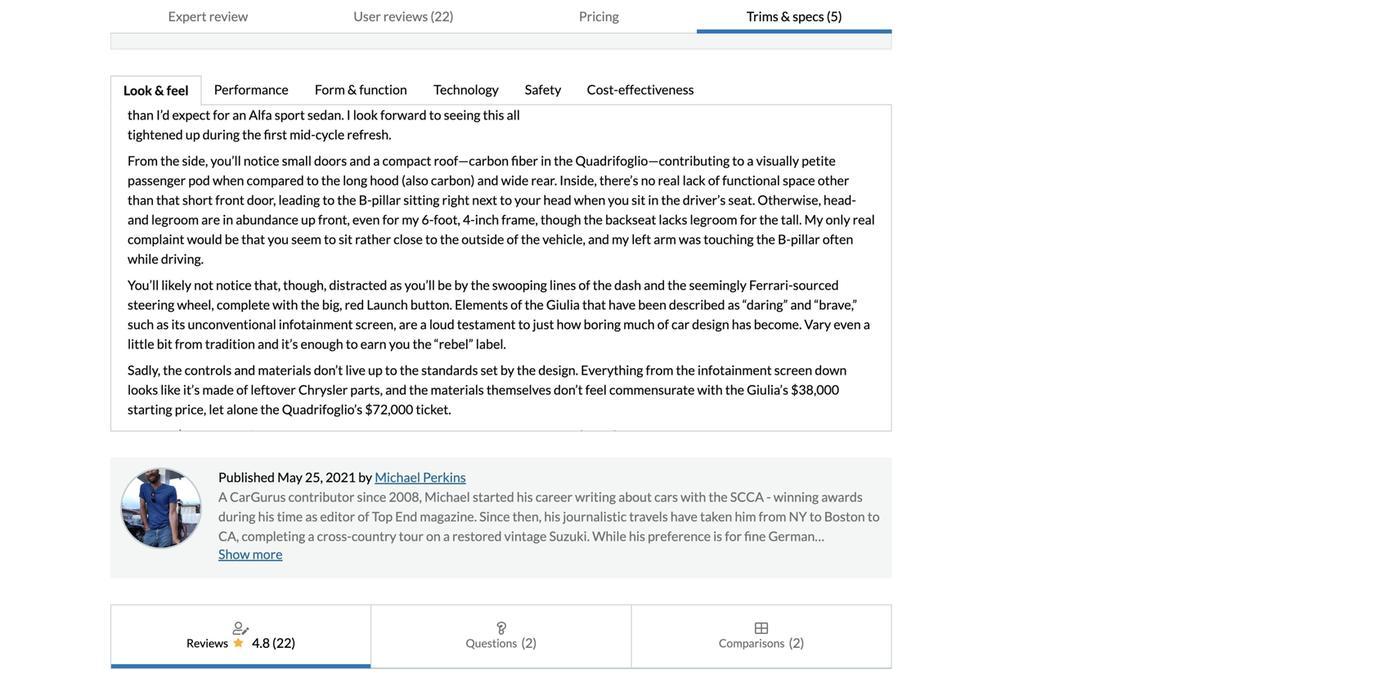 Task type: locate. For each thing, give the bounding box(es) containing it.
the up limited-
[[828, 447, 847, 463]]

zf
[[423, 447, 439, 463]]

1 horizontal spatial giulia
[[546, 297, 580, 313]]

that inside you'll likely not notice that, though, distracted as you'll be by the swooping lines of the dash and the seemingly ferrari-sourced steering wheel, complete with the big, red launch button. elements of the giulia that have been described as "daring" and "brave," such as its unconventional infotainment screen, are a loud testament to just how boring much of car design has become. vary even a little bit from tradition and it's enough to earn you the "rebel" label.
[[583, 297, 606, 313]]

door,
[[247, 192, 276, 208]]

0 vertical spatial performance
[[214, 81, 289, 97]]

performance down review
[[214, 81, 289, 97]]

1 horizontal spatial legroom
[[690, 212, 738, 228]]

likely
[[161, 277, 191, 293]]

ti left gets
[[164, 467, 175, 483]]

you'll up ft at the left of page
[[230, 428, 260, 444]]

as inside a cargurus contributor since 2008, michael started his career writing about cars with the scca - winning awards during his time as editor of top end magazine. since then, his journalistic travels have taken him from ny to boston to ca, completing a cross-country tour on a restored vintage suzuki. while his preference is for fine german automobiles - and the extra leg room they so often afford - his first automobile memories center around impromptu mustang vs. corvette races down the local highway, in the backseat of his father's latest acquisition.
[[305, 509, 318, 525]]

1 vertical spatial backseat
[[548, 567, 599, 583]]

0 horizontal spatial backseat
[[548, 567, 599, 583]]

form & function tab
[[303, 76, 421, 106]]

that down abundance
[[242, 231, 265, 247]]

0 vertical spatial b-
[[359, 192, 372, 208]]

0 vertical spatial it's
[[281, 336, 298, 352]]

performance down automatic
[[437, 467, 511, 483]]

& right look
[[155, 82, 164, 98]]

to down torque
[[267, 467, 279, 483]]

space
[[783, 172, 815, 188]]

the down loud on the top left of the page
[[413, 336, 432, 352]]

feel down the everything
[[586, 382, 607, 398]]

questions count element
[[521, 633, 537, 653]]

tab list containing performance
[[110, 76, 892, 106]]

you down abundance
[[268, 231, 289, 247]]

1 horizontal spatial by
[[454, 277, 468, 293]]

are down launch
[[399, 316, 418, 332]]

1 horizontal spatial even
[[834, 316, 861, 332]]

1 vertical spatial materials
[[431, 382, 484, 398]]

such
[[128, 316, 154, 332]]

you'll for italian
[[230, 428, 260, 444]]

1 horizontal spatial from
[[646, 362, 674, 378]]

0 vertical spatial an
[[284, 428, 297, 444]]

1 horizontal spatial an
[[358, 447, 372, 463]]

it's inside you'll likely not notice that, though, distracted as you'll be by the swooping lines of the dash and the seemingly ferrari-sourced steering wheel, complete with the big, red launch button. elements of the giulia that have been described as "daring" and "brave," such as its unconventional infotainment screen, are a loud testament to just how boring much of car design has become. vary even a little bit from tradition and it's enough to earn you the "rebel" label.
[[281, 336, 298, 352]]

& for specs
[[781, 8, 790, 24]]

don't
[[314, 362, 343, 378], [554, 382, 583, 398]]

1 horizontal spatial when
[[574, 192, 606, 208]]

3 tab list from the top
[[110, 605, 892, 669]]

started
[[473, 489, 514, 505]]

infotainment up enough
[[279, 316, 353, 332]]

(2) right question icon on the left of the page
[[521, 635, 537, 651]]

0 horizontal spatial it's
[[183, 382, 200, 398]]

cost-effectiveness
[[587, 81, 694, 97]]

ft
[[242, 447, 252, 463]]

0 vertical spatial giulia
[[546, 297, 580, 313]]

completing
[[242, 528, 305, 544]]

for down "seat."
[[740, 212, 757, 228]]

the up described
[[668, 277, 687, 293]]

vs.
[[271, 567, 287, 583]]

highway,
[[461, 567, 511, 583]]

be right would
[[225, 231, 239, 247]]

his up automobile
[[629, 528, 645, 544]]

1 vertical spatial often
[[472, 548, 503, 564]]

down up $38,000
[[815, 362, 847, 378]]

1 horizontal spatial feel
[[586, 382, 607, 398]]

from down swallow.
[[759, 509, 787, 525]]

bit
[[157, 336, 172, 352]]

user reviews (22)
[[354, 8, 454, 24]]

0 horizontal spatial materials
[[258, 362, 311, 378]]

looks
[[128, 382, 158, 398]]

while
[[592, 528, 627, 544]]

0 vertical spatial materials
[[258, 362, 311, 378]]

2 horizontal spatial -
[[767, 489, 771, 505]]

seem
[[291, 231, 321, 247]]

safety tab
[[513, 76, 575, 106]]

of down automobile
[[602, 567, 613, 583]]

b- down tall.
[[778, 231, 791, 247]]

with inside you'll likely not notice that, though, distracted as you'll be by the swooping lines of the dash and the seemingly ferrari-sourced steering wheel, complete with the big, red launch button. elements of the giulia that have been described as "daring" and "brave," such as its unconventional infotainment screen, are a loud testament to just how boring much of car design has become. vary even a little bit from tradition and it's enough to earn you the "rebel" label.
[[273, 297, 298, 313]]

0 vertical spatial often
[[823, 231, 854, 247]]

reviews
[[187, 636, 228, 650]]

2 vertical spatial from
[[759, 509, 787, 525]]

1 tab list from the top
[[110, 0, 892, 34]]

4-
[[463, 212, 475, 228]]

you'll inside the for that $38,000, you'll get an italian sport sedan with leather, rear-wheel drive (rwd), and a 280-hp, turbocharged 2.0-liter engine, pumping out 306 lb-ft of torque through an 8-speed zf automatic and good for a 5.5-second 0-60 time. for another $1,000, the giulia ti gets you access to unique packages like the ti performance package for the adaptive suspension and mechanical limited- slip differential of the quadrifoglio, features you'll want if the clover's price isn't something you're willing to swallow.
[[230, 428, 260, 444]]

1 horizontal spatial sit
[[632, 192, 646, 208]]

to up leading
[[307, 172, 319, 188]]

2 vertical spatial you'll
[[230, 428, 260, 444]]

from inside 'sadly, the controls and materials don't live up to the standards set by the design. everything from the infotainment screen down looks like it's made of leftover chrysler parts, and the materials themselves don't feel commensurate with the giulia's $38,000 starting price, let alone the quadrifoglio's $72,000 ticket.'
[[646, 362, 674, 378]]

was
[[679, 231, 701, 247]]

infotainment inside 'sadly, the controls and materials don't live up to the standards set by the design. everything from the infotainment screen down looks like it's made of leftover chrysler parts, and the materials themselves don't feel commensurate with the giulia's $38,000 starting price, let alone the quadrifoglio's $72,000 ticket.'
[[698, 362, 772, 378]]

of up alone
[[236, 382, 248, 398]]

0 vertical spatial sit
[[632, 192, 646, 208]]

notice inside you'll likely not notice that, though, distracted as you'll be by the swooping lines of the dash and the seemingly ferrari-sourced steering wheel, complete with the big, red launch button. elements of the giulia that have been described as "daring" and "brave," such as its unconventional infotainment screen, are a loud testament to just how boring much of car design has become. vary even a little bit from tradition and it's enough to earn you the "rebel" label.
[[216, 277, 252, 293]]

with up hp,
[[697, 382, 723, 398]]

0 vertical spatial down
[[815, 362, 847, 378]]

0 horizontal spatial for
[[128, 428, 147, 444]]

starting
[[128, 401, 172, 417]]

1 (2) from the left
[[521, 635, 537, 651]]

giulia inside the for that $38,000, you'll get an italian sport sedan with leather, rear-wheel drive (rwd), and a 280-hp, turbocharged 2.0-liter engine, pumping out 306 lb-ft of torque through an 8-speed zf automatic and good for a 5.5-second 0-60 time. for another $1,000, the giulia ti gets you access to unique packages like the ti performance package for the adaptive suspension and mechanical limited- slip differential of the quadrifoglio, features you'll want if the clover's price isn't something you're willing to swallow.
[[128, 467, 161, 483]]

1 horizontal spatial michael
[[425, 489, 470, 505]]

have down 'dash'
[[609, 297, 636, 313]]

& for feel
[[155, 82, 164, 98]]

you inside the for that $38,000, you'll get an italian sport sedan with leather, rear-wheel drive (rwd), and a 280-hp, turbocharged 2.0-liter engine, pumping out 306 lb-ft of torque through an 8-speed zf automatic and good for a 5.5-second 0-60 time. for another $1,000, the giulia ti gets you access to unique packages like the ti performance package for the adaptive suspension and mechanical limited- slip differential of the quadrifoglio, features you'll want if the clover's price isn't something you're willing to swallow.
[[204, 467, 225, 483]]

notice up complete
[[216, 277, 252, 293]]

michael inside a cargurus contributor since 2008, michael started his career writing about cars with the scca - winning awards during his time as editor of top end magazine. since then, his journalistic travels have taken him from ny to boston to ca, completing a cross-country tour on a restored vintage suzuki. while his preference is for fine german automobiles - and the extra leg room they so often afford - his first automobile memories center around impromptu mustang vs. corvette races down the local highway, in the backseat of his father's latest acquisition.
[[425, 489, 470, 505]]

0 horizontal spatial my
[[402, 212, 419, 228]]

it's inside 'sadly, the controls and materials don't live up to the standards set by the design. everything from the infotainment screen down looks like it's made of leftover chrysler parts, and the materials themselves don't feel commensurate with the giulia's $38,000 starting price, let alone the quadrifoglio's $72,000 ticket.'
[[183, 382, 200, 398]]

to down the earn
[[385, 362, 397, 378]]

1 tab panel from the top
[[110, 0, 892, 504]]

on
[[426, 528, 441, 544]]

1 vertical spatial like
[[379, 467, 399, 483]]

the up commensurate at the bottom of the page
[[676, 362, 695, 378]]

arm
[[654, 231, 676, 247]]

end
[[395, 509, 418, 525]]

they
[[429, 548, 454, 564]]

by inside 'sadly, the controls and materials don't live up to the standards set by the design. everything from the infotainment screen down looks like it's made of leftover chrysler parts, and the materials themselves don't feel commensurate with the giulia's $38,000 starting price, let alone the quadrifoglio's $72,000 ticket.'
[[501, 362, 514, 378]]

tab list down 'highway,'
[[110, 605, 892, 669]]

lines
[[550, 277, 576, 293]]

infotainment
[[279, 316, 353, 332], [698, 362, 772, 378]]

doors
[[314, 153, 347, 169]]

0 vertical spatial be
[[225, 231, 239, 247]]

big,
[[322, 297, 342, 313]]

commensurate
[[610, 382, 695, 398]]

1 vertical spatial by
[[501, 362, 514, 378]]

seat.
[[729, 192, 755, 208]]

0 horizontal spatial ti
[[164, 467, 175, 483]]

isn't
[[555, 486, 578, 502]]

willing
[[682, 486, 719, 502]]

1 vertical spatial you'll
[[405, 277, 435, 293]]

1 vertical spatial are
[[399, 316, 418, 332]]

- right more
[[292, 548, 296, 564]]

have up preference
[[671, 509, 698, 525]]

2 horizontal spatial from
[[759, 509, 787, 525]]

1 horizontal spatial up
[[368, 362, 383, 378]]

1 vertical spatial feel
[[586, 382, 607, 398]]

alone
[[227, 401, 258, 417]]

tab panel containing from the side, you'll notice small doors and a compact roof—carbon fiber in the quadrifoglio—contributing to a visually petite passenger pod when compared to the long hood (also carbon) and wide rear. inside, there's no real lack of functional space other than that short front door, leading to the b-pillar sitting right next to your head when you sit in the driver's seat. otherwise, head- and legroom are in abundance up front, even for my 6-foot, 4-inch frame, though the backseat lacks legroom for the tall. my only real complaint would be that you seem to sit rather close to the outside of the vehicle, and my left arm was touching the b-pillar often while driving.
[[110, 0, 892, 504]]

and down than
[[128, 212, 149, 228]]

(also
[[402, 172, 429, 188]]

car
[[672, 316, 690, 332]]

(rwd),
[[579, 428, 621, 444]]

1 vertical spatial pillar
[[791, 231, 820, 247]]

0 horizontal spatial (22)
[[272, 635, 296, 651]]

of inside 'sadly, the controls and materials don't live up to the standards set by the design. everything from the infotainment screen down looks like it's made of leftover chrysler parts, and the materials themselves don't feel commensurate with the giulia's $38,000 starting price, let alone the quadrifoglio's $72,000 ticket.'
[[236, 382, 248, 398]]

my left 6-
[[402, 212, 419, 228]]

look
[[124, 82, 152, 98]]

trims & specs (5) tab
[[697, 0, 892, 34]]

sport
[[339, 428, 369, 444]]

1 horizontal spatial (2)
[[789, 635, 805, 651]]

an right get
[[284, 428, 297, 444]]

that up boring
[[583, 297, 606, 313]]

& left specs
[[781, 8, 790, 24]]

and up corvette
[[299, 548, 320, 564]]

1 vertical spatial down
[[376, 567, 408, 583]]

specs
[[793, 8, 824, 24]]

engine,
[[833, 428, 874, 444]]

is
[[714, 528, 723, 544]]

0 vertical spatial notice
[[244, 153, 279, 169]]

for right is
[[725, 528, 742, 544]]

you right the earn
[[389, 336, 410, 352]]

to left the earn
[[346, 336, 358, 352]]

1 vertical spatial have
[[671, 509, 698, 525]]

complaint
[[128, 231, 185, 247]]

1 horizontal spatial down
[[815, 362, 847, 378]]

tab list up technology
[[110, 0, 892, 34]]

the left tall.
[[760, 212, 779, 228]]

0 vertical spatial pillar
[[372, 192, 401, 208]]

0 horizontal spatial be
[[225, 231, 239, 247]]

0 horizontal spatial often
[[472, 548, 503, 564]]

1 vertical spatial notice
[[216, 277, 252, 293]]

as right time
[[305, 509, 318, 525]]

want
[[414, 486, 443, 502]]

even
[[353, 212, 380, 228], [834, 316, 861, 332]]

1 horizontal spatial often
[[823, 231, 854, 247]]

with up zf
[[408, 428, 433, 444]]

adaptive
[[604, 467, 654, 483]]

2 vertical spatial by
[[358, 469, 372, 485]]

gets
[[177, 467, 201, 483]]

0 horizontal spatial from
[[175, 336, 203, 352]]

even inside you'll likely not notice that, though, distracted as you'll be by the swooping lines of the dash and the seemingly ferrari-sourced steering wheel, complete with the big, red launch button. elements of the giulia that have been described as "daring" and "brave," such as its unconventional infotainment screen, are a loud testament to just how boring much of car design has become. vary even a little bit from tradition and it's enough to earn you the "rebel" label.
[[834, 316, 861, 332]]

from inside you'll likely not notice that, though, distracted as you'll be by the swooping lines of the dash and the seemingly ferrari-sourced steering wheel, complete with the big, red launch button. elements of the giulia that have been described as "daring" and "brave," such as its unconventional infotainment screen, are a loud testament to just how boring much of car design has become. vary even a little bit from tradition and it's enough to earn you the "rebel" label.
[[175, 336, 203, 352]]

feel inside tab
[[167, 82, 189, 98]]

1 vertical spatial up
[[368, 362, 383, 378]]

with inside 'sadly, the controls and materials don't live up to the standards set by the design. everything from the infotainment screen down looks like it's made of leftover chrysler parts, and the materials themselves don't feel commensurate with the giulia's $38,000 starting price, let alone the quadrifoglio's $72,000 ticket.'
[[697, 382, 723, 398]]

controls
[[185, 362, 232, 378]]

career
[[536, 489, 573, 505]]

ti
[[164, 467, 175, 483], [423, 467, 434, 483]]

often down the only
[[823, 231, 854, 247]]

sit down front,
[[339, 231, 353, 247]]

complete
[[217, 297, 270, 313]]

be inside you'll likely not notice that, though, distracted as you'll be by the swooping lines of the dash and the seemingly ferrari-sourced steering wheel, complete with the big, red launch button. elements of the giulia that have been described as "daring" and "brave," such as its unconventional infotainment screen, are a loud testament to just how boring much of car design has become. vary even a little bit from tradition and it's enough to earn you the "rebel" label.
[[438, 277, 452, 293]]

when down inside,
[[574, 192, 606, 208]]

a left 280-
[[647, 428, 654, 444]]

0 vertical spatial real
[[658, 172, 680, 188]]

tab list for second tab panel
[[110, 605, 892, 669]]

outside
[[462, 231, 504, 247]]

a
[[373, 153, 380, 169], [747, 153, 754, 169], [420, 316, 427, 332], [864, 316, 870, 332], [647, 428, 654, 444], [576, 447, 583, 463], [308, 528, 315, 544], [443, 528, 450, 544]]

leftover
[[251, 382, 296, 398]]

1 vertical spatial even
[[834, 316, 861, 332]]

tab panel
[[110, 0, 892, 504], [110, 669, 892, 674]]

be up button.
[[438, 277, 452, 293]]

2 vertical spatial tab list
[[110, 605, 892, 669]]

are inside you'll likely not notice that, though, distracted as you'll be by the swooping lines of the dash and the seemingly ferrari-sourced steering wheel, complete with the big, red launch button. elements of the giulia that have been described as "daring" and "brave," such as its unconventional infotainment screen, are a loud testament to just how boring much of car design has become. vary even a little bit from tradition and it's enough to earn you the "rebel" label.
[[399, 316, 418, 332]]

& inside tab
[[781, 8, 790, 24]]

for inside a cargurus contributor since 2008, michael started his career writing about cars with the scca - winning awards during his time as editor of top end magazine. since then, his journalistic travels have taken him from ny to boston to ca, completing a cross-country tour on a restored vintage suzuki. while his preference is for fine german automobiles - and the extra leg room they so often afford - his first automobile memories center around impromptu mustang vs. corvette races down the local highway, in the backseat of his father's latest acquisition.
[[725, 528, 742, 544]]

0 vertical spatial are
[[201, 212, 220, 228]]

top
[[372, 509, 393, 525]]

look & feel tab
[[110, 76, 202, 106]]

1 horizontal spatial &
[[348, 81, 357, 97]]

0 horizontal spatial up
[[301, 212, 316, 228]]

0 horizontal spatial even
[[353, 212, 380, 228]]

1 vertical spatial tab list
[[110, 76, 892, 106]]

up inside from the side, you'll notice small doors and a compact roof—carbon fiber in the quadrifoglio—contributing to a visually petite passenger pod when compared to the long hood (also carbon) and wide rear. inside, there's no real lack of functional space other than that short front door, leading to the b-pillar sitting right next to your head when you sit in the driver's seat. otherwise, head- and legroom are in abundance up front, even for my 6-foot, 4-inch frame, though the backseat lacks legroom for the tall. my only real complaint would be that you seem to sit rather close to the outside of the vehicle, and my left arm was touching the b-pillar often while driving.
[[301, 212, 316, 228]]

2021
[[326, 469, 356, 485]]

often up 'highway,'
[[472, 548, 503, 564]]

2 legroom from the left
[[690, 212, 738, 228]]

user reviews (22) tab
[[306, 0, 501, 34]]

0 horizontal spatial by
[[358, 469, 372, 485]]

0 vertical spatial up
[[301, 212, 316, 228]]

by up elements
[[454, 277, 468, 293]]

1 vertical spatial b-
[[778, 231, 791, 247]]

1 horizontal spatial (22)
[[431, 8, 454, 24]]

passenger
[[128, 172, 186, 188]]

his left "first"
[[550, 548, 567, 564]]

tab list up "fiber"
[[110, 76, 892, 106]]

0 horizontal spatial like
[[161, 382, 181, 398]]

described
[[669, 297, 725, 313]]

infotainment inside you'll likely not notice that, though, distracted as you'll be by the swooping lines of the dash and the seemingly ferrari-sourced steering wheel, complete with the big, red launch button. elements of the giulia that have been described as "daring" and "brave," such as its unconventional infotainment screen, are a loud testament to just how boring much of car design has become. vary even a little bit from tradition and it's enough to earn you the "rebel" label.
[[279, 316, 353, 332]]

comparisons count element
[[789, 633, 805, 653]]

technology tab
[[421, 76, 513, 106]]

automobiles
[[218, 548, 289, 564]]

1 vertical spatial an
[[358, 447, 372, 463]]

2 horizontal spatial &
[[781, 8, 790, 24]]

2 (2) from the left
[[789, 635, 805, 651]]

you'll up button.
[[405, 277, 435, 293]]

down inside a cargurus contributor since 2008, michael started his career writing about cars with the scca - winning awards during his time as editor of top end magazine. since then, his journalistic travels have taken him from ny to boston to ca, completing a cross-country tour on a restored vintage suzuki. while his preference is for fine german automobiles - and the extra leg room they so often afford - his first automobile memories center around impromptu mustang vs. corvette races down the local highway, in the backseat of his father's latest acquisition.
[[376, 567, 408, 583]]

have
[[609, 297, 636, 313], [671, 509, 698, 525]]

2 tab list from the top
[[110, 76, 892, 106]]

from
[[175, 336, 203, 352], [646, 362, 674, 378], [759, 509, 787, 525]]

with down 'suspension'
[[681, 489, 706, 505]]

preference
[[648, 528, 711, 544]]

(2) for questions (2)
[[521, 635, 537, 651]]

that inside the for that $38,000, you'll get an italian sport sedan with leather, rear-wheel drive (rwd), and a 280-hp, turbocharged 2.0-liter engine, pumping out 306 lb-ft of torque through an 8-speed zf automatic and good for a 5.5-second 0-60 time. for another $1,000, the giulia ti gets you access to unique packages like the ti performance package for the adaptive suspension and mechanical limited- slip differential of the quadrifoglio, features you'll want if the clover's price isn't something you're willing to swallow.
[[150, 428, 173, 444]]

have inside a cargurus contributor since 2008, michael started his career writing about cars with the scca - winning awards during his time as editor of top end magazine. since then, his journalistic travels have taken him from ny to boston to ca, completing a cross-country tour on a restored vintage suzuki. while his preference is for fine german automobiles - and the extra leg room they so often afford - his first automobile memories center around impromptu mustang vs. corvette races down the local highway, in the backseat of his father's latest acquisition.
[[671, 509, 698, 525]]

don't down design.
[[554, 382, 583, 398]]

other
[[818, 172, 850, 188]]

that up "pumping"
[[150, 428, 173, 444]]

to
[[732, 153, 745, 169], [307, 172, 319, 188], [323, 192, 335, 208], [500, 192, 512, 208], [324, 231, 336, 247], [425, 231, 438, 247], [518, 316, 531, 332], [346, 336, 358, 352], [385, 362, 397, 378], [267, 467, 279, 483], [722, 486, 734, 502], [810, 509, 822, 525], [868, 509, 880, 525]]

to inside 'sadly, the controls and materials don't live up to the standards set by the design. everything from the infotainment screen down looks like it's made of leftover chrysler parts, and the materials themselves don't feel commensurate with the giulia's $38,000 starting price, let alone the quadrifoglio's $72,000 ticket.'
[[385, 362, 397, 378]]

have inside you'll likely not notice that, though, distracted as you'll be by the swooping lines of the dash and the seemingly ferrari-sourced steering wheel, complete with the big, red launch button. elements of the giulia that have been described as "daring" and "brave," such as its unconventional infotainment screen, are a loud testament to just how boring much of car design has become. vary even a little bit from tradition and it's enough to earn you the "rebel" label.
[[609, 297, 636, 313]]

when up front
[[213, 172, 244, 188]]

0 horizontal spatial giulia
[[128, 467, 161, 483]]

races
[[343, 567, 374, 583]]

2 horizontal spatial by
[[501, 362, 514, 378]]

1 horizontal spatial are
[[399, 316, 418, 332]]

michael for started
[[425, 489, 470, 505]]

0 vertical spatial tab panel
[[110, 0, 892, 504]]

country
[[352, 528, 396, 544]]

0 vertical spatial like
[[161, 382, 181, 398]]

travels
[[629, 509, 668, 525]]

1 vertical spatial giulia
[[128, 467, 161, 483]]

scca
[[730, 489, 764, 505]]

in up rear.
[[541, 153, 552, 169]]

comparisons
[[719, 636, 785, 650]]

even down "brave,"
[[834, 316, 861, 332]]

even up rather
[[353, 212, 380, 228]]

0 horizontal spatial (2)
[[521, 635, 537, 651]]

with inside the for that $38,000, you'll get an italian sport sedan with leather, rear-wheel drive (rwd), and a 280-hp, turbocharged 2.0-liter engine, pumping out 306 lb-ft of torque through an 8-speed zf automatic and good for a 5.5-second 0-60 time. for another $1,000, the giulia ti gets you access to unique packages like the ti performance package for the adaptive suspension and mechanical limited- slip differential of the quadrifoglio, features you'll want if the clover's price isn't something you're willing to swallow.
[[408, 428, 433, 444]]

1 vertical spatial (22)
[[272, 635, 296, 651]]

label.
[[476, 336, 506, 352]]

price
[[523, 486, 552, 502]]

michael perkins automotive journalist image
[[120, 468, 202, 549]]

materials up leftover
[[258, 362, 311, 378]]

0-
[[651, 447, 663, 463]]

to right next
[[500, 192, 512, 208]]

0 horizontal spatial are
[[201, 212, 220, 228]]

made
[[202, 382, 234, 398]]

1 horizontal spatial be
[[438, 277, 452, 293]]

you inside you'll likely not notice that, though, distracted as you'll be by the swooping lines of the dash and the seemingly ferrari-sourced steering wheel, complete with the big, red launch button. elements of the giulia that have been described as "daring" and "brave," such as its unconventional infotainment screen, are a loud testament to just how boring much of car design has become. vary even a little bit from tradition and it's enough to earn you the "rebel" label.
[[389, 336, 410, 352]]

performance inside performance tab
[[214, 81, 289, 97]]

you'll inside from the side, you'll notice small doors and a compact roof—carbon fiber in the quadrifoglio—contributing to a visually petite passenger pod when compared to the long hood (also carbon) and wide rear. inside, there's no real lack of functional space other than that short front door, leading to the b-pillar sitting right next to your head when you sit in the driver's seat. otherwise, head- and legroom are in abundance up front, even for my 6-foot, 4-inch frame, though the backseat lacks legroom for the tall. my only real complaint would be that you seem to sit rather close to the outside of the vehicle, and my left arm was touching the b-pillar often while driving.
[[211, 153, 241, 169]]

0 vertical spatial tab list
[[110, 0, 892, 34]]

- right scca
[[767, 489, 771, 505]]

1 horizontal spatial like
[[379, 467, 399, 483]]

down inside 'sadly, the controls and materials don't live up to the standards set by the design. everything from the infotainment screen down looks like it's made of leftover chrysler parts, and the materials themselves don't feel commensurate with the giulia's $38,000 starting price, let alone the quadrifoglio's $72,000 ticket.'
[[815, 362, 847, 378]]

cost-effectiveness tab
[[575, 76, 709, 106]]

packages
[[324, 467, 376, 483]]

the down room on the bottom of page
[[410, 567, 430, 583]]

when
[[213, 172, 244, 188], [574, 192, 606, 208]]

0 vertical spatial by
[[454, 277, 468, 293]]

you down 306
[[204, 467, 225, 483]]

the down frame,
[[521, 231, 540, 247]]

0 horizontal spatial infotainment
[[279, 316, 353, 332]]

0 vertical spatial don't
[[314, 362, 343, 378]]

no
[[641, 172, 656, 188]]

1 vertical spatial it's
[[183, 382, 200, 398]]

1 horizontal spatial b-
[[778, 231, 791, 247]]

tab list
[[110, 0, 892, 34], [110, 76, 892, 106], [110, 605, 892, 669]]

1 vertical spatial real
[[853, 212, 875, 228]]

pillar down my
[[791, 231, 820, 247]]

chrysler
[[298, 382, 348, 398]]

michael for perkins
[[375, 469, 421, 485]]

his up 'then,'
[[517, 489, 533, 505]]

automatic
[[442, 447, 499, 463]]

0 vertical spatial from
[[175, 336, 203, 352]]

get
[[263, 428, 281, 444]]

notice inside from the side, you'll notice small doors and a compact roof—carbon fiber in the quadrifoglio—contributing to a visually petite passenger pod when compared to the long hood (also carbon) and wide rear. inside, there's no real lack of functional space other than that short front door, leading to the b-pillar sitting right next to your head when you sit in the driver's seat. otherwise, head- and legroom are in abundance up front, even for my 6-foot, 4-inch frame, though the backseat lacks legroom for the tall. my only real complaint would be that you seem to sit rather close to the outside of the vehicle, and my left arm was touching the b-pillar often while driving.
[[244, 153, 279, 169]]

tab list containing 4.8
[[110, 605, 892, 669]]

with inside a cargurus contributor since 2008, michael started his career writing about cars with the scca - winning awards during his time as editor of top end magazine. since then, his journalistic travels have taken him from ny to boston to ca, completing a cross-country tour on a restored vintage suzuki. while his preference is for fine german automobiles - and the extra leg room they so often afford - his first automobile memories center around impromptu mustang vs. corvette races down the local highway, in the backseat of his father's latest acquisition.
[[681, 489, 706, 505]]

ca,
[[218, 528, 239, 544]]

standards
[[421, 362, 478, 378]]

as up launch
[[390, 277, 402, 293]]

1 horizontal spatial my
[[612, 231, 629, 247]]

hood
[[370, 172, 399, 188]]

so
[[457, 548, 470, 564]]

- right afford
[[543, 548, 548, 564]]

1 vertical spatial infotainment
[[698, 362, 772, 378]]

1 horizontal spatial backseat
[[605, 212, 656, 228]]

for right time.
[[712, 447, 731, 463]]

materials down standards
[[431, 382, 484, 398]]

inch
[[475, 212, 499, 228]]

0 horizontal spatial performance
[[214, 81, 289, 97]]

0 vertical spatial even
[[353, 212, 380, 228]]

up
[[301, 212, 316, 228], [368, 362, 383, 378]]

even inside from the side, you'll notice small doors and a compact roof—carbon fiber in the quadrifoglio—contributing to a visually petite passenger pod when compared to the long hood (also carbon) and wide rear. inside, there's no real lack of functional space other than that short front door, leading to the b-pillar sitting right next to your head when you sit in the driver's seat. otherwise, head- and legroom are in abundance up front, even for my 6-foot, 4-inch frame, though the backseat lacks legroom for the tall. my only real complaint would be that you seem to sit rather close to the outside of the vehicle, and my left arm was touching the b-pillar often while driving.
[[353, 212, 380, 228]]

0 vertical spatial michael
[[375, 469, 421, 485]]

speed
[[387, 447, 421, 463]]

and up $72,000
[[385, 382, 407, 398]]

1 horizontal spatial it's
[[281, 336, 298, 352]]

in down afford
[[513, 567, 524, 583]]

backseat inside a cargurus contributor since 2008, michael started his career writing about cars with the scca - winning awards during his time as editor of top end magazine. since then, his journalistic travels have taken him from ny to boston to ca, completing a cross-country tour on a restored vintage suzuki. while his preference is for fine german automobiles - and the extra leg room they so often afford - his first automobile memories center around impromptu mustang vs. corvette races down the local highway, in the backseat of his father's latest acquisition.
[[548, 567, 599, 583]]

effectiveness
[[618, 81, 694, 97]]

of down swooping
[[511, 297, 522, 313]]

0 horizontal spatial an
[[284, 428, 297, 444]]



Task type: vqa. For each thing, say whether or not it's contained in the screenshot.
'MPG'
no



Task type: describe. For each thing, give the bounding box(es) containing it.
& for function
[[348, 81, 357, 97]]

german
[[769, 528, 815, 544]]

steering
[[128, 297, 175, 313]]

of right lack
[[708, 172, 720, 188]]

seemingly
[[689, 277, 747, 293]]

latest
[[681, 567, 714, 583]]

user edit image
[[233, 622, 249, 635]]

though,
[[283, 277, 327, 293]]

questions
[[466, 636, 517, 650]]

front
[[215, 192, 244, 208]]

just
[[533, 316, 554, 332]]

wheel
[[510, 428, 544, 444]]

and inside a cargurus contributor since 2008, michael started his career writing about cars with the scca - winning awards during his time as editor of top end magazine. since then, his journalistic travels have taken him from ny to boston to ca, completing a cross-country tour on a restored vintage suzuki. while his preference is for fine german automobiles - and the extra leg room they so often afford - his first automobile memories center around impromptu mustang vs. corvette races down the local highway, in the backseat of his father's latest acquisition.
[[299, 548, 320, 564]]

pricing tab
[[501, 0, 697, 34]]

a up functional at top right
[[747, 153, 754, 169]]

front,
[[318, 212, 350, 228]]

though
[[541, 212, 581, 228]]

0 vertical spatial for
[[128, 428, 147, 444]]

as left 'its'
[[157, 316, 169, 332]]

since
[[480, 509, 510, 525]]

often inside a cargurus contributor since 2008, michael started his career writing about cars with the scca - winning awards during his time as editor of top end magazine. since then, his journalistic travels have taken him from ny to boston to ca, completing a cross-country tour on a restored vintage suzuki. while his preference is for fine german automobiles - and the extra leg room they so often afford - his first automobile memories center around impromptu mustang vs. corvette races down the local highway, in the backseat of his father's latest acquisition.
[[472, 548, 503, 564]]

the down 5.5-
[[583, 467, 602, 483]]

of down frame,
[[507, 231, 519, 247]]

the down though,
[[301, 297, 320, 313]]

review
[[209, 8, 248, 24]]

to down 6-
[[425, 231, 438, 247]]

short
[[182, 192, 213, 208]]

0 horizontal spatial -
[[292, 548, 296, 564]]

cross-
[[317, 528, 352, 544]]

1 horizontal spatial don't
[[554, 382, 583, 398]]

swooping
[[492, 277, 547, 293]]

and up scca
[[722, 467, 744, 483]]

1 vertical spatial my
[[612, 231, 629, 247]]

feel inside 'sadly, the controls and materials don't live up to the standards set by the design. everything from the infotainment screen down looks like it's made of leftover chrysler parts, and the materials themselves don't feel commensurate with the giulia's $38,000 starting price, let alone the quadrifoglio's $72,000 ticket.'
[[586, 382, 607, 398]]

the right though
[[584, 212, 603, 228]]

the up elements
[[471, 277, 490, 293]]

rear-
[[481, 428, 510, 444]]

lacks
[[659, 212, 688, 228]]

father's
[[635, 567, 679, 583]]

in down front
[[223, 212, 233, 228]]

fiber
[[511, 153, 538, 169]]

parts,
[[350, 382, 383, 398]]

compared
[[247, 172, 304, 188]]

the up inside,
[[554, 153, 573, 169]]

abundance
[[236, 212, 299, 228]]

screen,
[[356, 316, 396, 332]]

been
[[638, 297, 667, 313]]

magazine.
[[420, 509, 477, 525]]

sourced
[[793, 277, 839, 293]]

the left 'dash'
[[593, 277, 612, 293]]

1 vertical spatial sit
[[339, 231, 353, 247]]

as up the 'has'
[[728, 297, 740, 313]]

the down speed
[[402, 467, 421, 483]]

0 horizontal spatial b-
[[359, 192, 372, 208]]

1 vertical spatial when
[[574, 192, 606, 208]]

in down no
[[648, 192, 659, 208]]

of right lines
[[579, 277, 590, 293]]

backseat inside from the side, you'll notice small doors and a compact roof—carbon fiber in the quadrifoglio—contributing to a visually petite passenger pod when compared to the long hood (also carbon) and wide rear. inside, there's no real lack of functional space other than that short front door, leading to the b-pillar sitting right next to your head when you sit in the driver's seat. otherwise, head- and legroom are in abundance up front, even for my 6-foot, 4-inch frame, though the backseat lacks legroom for the tall. my only real complaint would be that you seem to sit rather close to the outside of the vehicle, and my left arm was touching the b-pillar often while driving.
[[605, 212, 656, 228]]

0 horizontal spatial real
[[658, 172, 680, 188]]

launch
[[367, 297, 408, 313]]

wide
[[501, 172, 529, 188]]

reviews
[[384, 8, 428, 24]]

up inside 'sadly, the controls and materials don't live up to the standards set by the design. everything from the infotainment screen down looks like it's made of leftover chrysler parts, and the materials themselves don't feel commensurate with the giulia's $38,000 starting price, let alone the quadrifoglio's $72,000 ticket.'
[[368, 362, 383, 378]]

to up front,
[[323, 192, 335, 208]]

dash
[[615, 277, 641, 293]]

like inside the for that $38,000, you'll get an italian sport sedan with leather, rear-wheel drive (rwd), and a 280-hp, turbocharged 2.0-liter engine, pumping out 306 lb-ft of torque through an 8-speed zf automatic and good for a 5.5-second 0-60 time. for another $1,000, the giulia ti gets you access to unique packages like the ti performance package for the adaptive suspension and mechanical limited- slip differential of the quadrifoglio, features you'll want if the clover's price isn't something you're willing to swallow.
[[379, 467, 399, 483]]

to left just at the left
[[518, 316, 531, 332]]

his down automobile
[[616, 567, 632, 583]]

1 horizontal spatial -
[[543, 548, 548, 564]]

and up been
[[644, 277, 665, 293]]

of left top
[[358, 509, 369, 525]]

a up the hood at the top of the page
[[373, 153, 380, 169]]

quadrifoglio—contributing
[[576, 153, 730, 169]]

and down tradition
[[234, 362, 255, 378]]

the left standards
[[400, 362, 419, 378]]

sedan
[[372, 428, 405, 444]]

the down doors
[[321, 172, 340, 188]]

for up the isn't
[[563, 467, 580, 483]]

the right if
[[455, 486, 474, 502]]

like inside 'sadly, the controls and materials don't live up to the standards set by the design. everything from the infotainment screen down looks like it's made of leftover chrysler parts, and the materials themselves don't feel commensurate with the giulia's $38,000 starting price, let alone the quadrifoglio's $72,000 ticket.'
[[161, 382, 181, 398]]

by inside you'll likely not notice that, though, distracted as you'll be by the swooping lines of the dash and the seemingly ferrari-sourced steering wheel, complete with the big, red launch button. elements of the giulia that have been described as "daring" and "brave," such as its unconventional infotainment screen, are a loud testament to just how boring much of car design has become. vary even a little bit from tradition and it's enough to earn you the "rebel" label.
[[454, 277, 468, 293]]

a left cross-
[[308, 528, 315, 544]]

of up the during
[[216, 486, 228, 502]]

restored
[[452, 528, 502, 544]]

to right 'ny'
[[810, 509, 822, 525]]

the down cross-
[[322, 548, 341, 564]]

(22) inside tab
[[431, 8, 454, 24]]

1 horizontal spatial real
[[853, 212, 875, 228]]

1 horizontal spatial for
[[712, 447, 731, 463]]

the right a
[[230, 486, 250, 502]]

form
[[315, 81, 345, 97]]

to down front,
[[324, 231, 336, 247]]

since
[[357, 489, 386, 505]]

let
[[209, 401, 224, 417]]

reviews count element
[[272, 633, 296, 653]]

turbocharged
[[703, 428, 782, 444]]

how
[[557, 316, 581, 332]]

functional
[[723, 172, 780, 188]]

its
[[171, 316, 185, 332]]

winning
[[774, 489, 819, 505]]

awards
[[822, 489, 863, 505]]

more
[[252, 546, 283, 562]]

question image
[[497, 622, 506, 635]]

in inside a cargurus contributor since 2008, michael started his career writing about cars with the scca - winning awards during his time as editor of top end magazine. since then, his journalistic travels have taken him from ny to boston to ca, completing a cross-country tour on a restored vintage suzuki. while his preference is for fine german automobiles - and the extra leg room they so often afford - his first automobile memories center around impromptu mustang vs. corvette races down the local highway, in the backseat of his father's latest acquisition.
[[513, 567, 524, 583]]

and down sourced
[[791, 297, 812, 313]]

the up lacks
[[661, 192, 680, 208]]

sitting
[[404, 192, 440, 208]]

the up passenger on the top left of page
[[160, 153, 180, 169]]

and up 'second'
[[623, 428, 645, 444]]

second
[[608, 447, 648, 463]]

the down leftover
[[261, 401, 280, 417]]

enough
[[301, 336, 343, 352]]

suspension
[[656, 467, 720, 483]]

foot,
[[434, 212, 460, 228]]

not
[[194, 277, 213, 293]]

michael perkins link
[[375, 469, 466, 485]]

there's
[[600, 172, 639, 188]]

expert review tab
[[110, 0, 306, 34]]

6-
[[422, 212, 434, 228]]

if
[[445, 486, 453, 502]]

button.
[[411, 297, 452, 313]]

a right "on"
[[443, 528, 450, 544]]

from inside a cargurus contributor since 2008, michael started his career writing about cars with the scca - winning awards during his time as editor of top end magazine. since then, his journalistic travels have taken him from ny to boston to ca, completing a cross-country tour on a restored vintage suzuki. while his preference is for fine german automobiles - and the extra leg room they so often afford - his first automobile memories center around impromptu mustang vs. corvette races down the local highway, in the backseat of his father's latest acquisition.
[[759, 509, 787, 525]]

1 horizontal spatial materials
[[431, 382, 484, 398]]

often inside from the side, you'll notice small doors and a compact roof—carbon fiber in the quadrifoglio—contributing to a visually petite passenger pod when compared to the long hood (also carbon) and wide rear. inside, there's no real lack of functional space other than that short front door, leading to the b-pillar sitting right next to your head when you sit in the driver's seat. otherwise, head- and legroom are in abundance up front, even for my 6-foot, 4-inch frame, though the backseat lacks legroom for the tall. my only real complaint would be that you seem to sit rather close to the outside of the vehicle, and my left arm was touching the b-pillar often while driving.
[[823, 231, 854, 247]]

acquisition.
[[716, 567, 781, 583]]

the down bit
[[163, 362, 182, 378]]

his down career
[[544, 509, 561, 525]]

the up themselves
[[517, 362, 536, 378]]

be inside from the side, you'll notice small doors and a compact roof—carbon fiber in the quadrifoglio—contributing to a visually petite passenger pod when compared to the long hood (also carbon) and wide rear. inside, there's no real lack of functional space other than that short front door, leading to the b-pillar sitting right next to your head when you sit in the driver's seat. otherwise, head- and legroom are in abundance up front, even for my 6-foot, 4-inch frame, though the backseat lacks legroom for the tall. my only real complaint would be that you seem to sit rather close to the outside of the vehicle, and my left arm was touching the b-pillar often while driving.
[[225, 231, 239, 247]]

you'll likely not notice that, though, distracted as you'll be by the swooping lines of the dash and the seemingly ferrari-sourced steering wheel, complete with the big, red launch button. elements of the giulia that have been described as "daring" and "brave," such as its unconventional infotainment screen, are a loud testament to just how boring much of car design has become. vary even a little bit from tradition and it's enough to earn you the "rebel" label.
[[128, 277, 870, 352]]

performance tab
[[202, 76, 303, 106]]

the right touching
[[757, 231, 776, 247]]

safety
[[525, 81, 562, 97]]

next
[[472, 192, 497, 208]]

0 vertical spatial when
[[213, 172, 244, 188]]

local
[[432, 567, 459, 583]]

to right boston
[[868, 509, 880, 525]]

for down drive
[[557, 447, 574, 463]]

are inside from the side, you'll notice small doors and a compact roof—carbon fiber in the quadrifoglio—contributing to a visually petite passenger pod when compared to the long hood (also carbon) and wide rear. inside, there's no real lack of functional space other than that short front door, leading to the b-pillar sitting right next to your head when you sit in the driver's seat. otherwise, head- and legroom are in abundance up front, even for my 6-foot, 4-inch frame, though the backseat lacks legroom for the tall. my only real complaint would be that you seem to sit rather close to the outside of the vehicle, and my left arm was touching the b-pillar often while driving.
[[201, 212, 220, 228]]

2 tab panel from the top
[[110, 669, 892, 674]]

editor
[[320, 509, 355, 525]]

would
[[187, 231, 222, 247]]

th large image
[[755, 622, 768, 635]]

elements
[[455, 297, 508, 313]]

and right "vehicle,"
[[588, 231, 609, 247]]

features
[[330, 486, 378, 502]]

tab list containing expert review
[[110, 0, 892, 34]]

head-
[[824, 192, 856, 208]]

form & function
[[315, 81, 407, 97]]

and right tradition
[[258, 336, 279, 352]]

pricing
[[579, 8, 619, 24]]

the left "giulia's"
[[726, 382, 745, 398]]

1 horizontal spatial pillar
[[791, 231, 820, 247]]

ticket.
[[416, 401, 451, 417]]

of left car
[[658, 316, 669, 332]]

"rebel"
[[434, 336, 473, 352]]

little
[[128, 336, 154, 352]]

his up completing
[[258, 509, 274, 525]]

the up ticket.
[[409, 382, 428, 398]]

60
[[663, 447, 678, 463]]

something
[[581, 486, 641, 502]]

you down there's
[[608, 192, 629, 208]]

a left 5.5-
[[576, 447, 583, 463]]

fine
[[745, 528, 766, 544]]

that down passenger on the top left of page
[[156, 192, 180, 208]]

taken
[[700, 509, 732, 525]]

0 vertical spatial my
[[402, 212, 419, 228]]

0 horizontal spatial pillar
[[372, 192, 401, 208]]

the down "foot,"
[[440, 231, 459, 247]]

2008,
[[389, 489, 422, 505]]

the down long
[[337, 192, 356, 208]]

a left loud on the top left of the page
[[420, 316, 427, 332]]

him
[[735, 509, 756, 525]]

you'll for doors
[[211, 153, 241, 169]]

1 legroom from the left
[[151, 212, 199, 228]]

and down wheel
[[502, 447, 523, 463]]

1 ti from the left
[[164, 467, 175, 483]]

giulia inside you'll likely not notice that, though, distracted as you'll be by the swooping lines of the dash and the seemingly ferrari-sourced steering wheel, complete with the big, red launch button. elements of the giulia that have been described as "daring" and "brave," such as its unconventional infotainment screen, are a loud testament to just how boring much of car design has become. vary even a little bit from tradition and it's enough to earn you the "rebel" label.
[[546, 297, 580, 313]]

another
[[734, 447, 779, 463]]

and up long
[[350, 153, 371, 169]]

the down afford
[[527, 567, 546, 583]]

then,
[[513, 509, 542, 525]]

much
[[624, 316, 655, 332]]

performance inside the for that $38,000, you'll get an italian sport sedan with leather, rear-wheel drive (rwd), and a 280-hp, turbocharged 2.0-liter engine, pumping out 306 lb-ft of torque through an 8-speed zf automatic and good for a 5.5-second 0-60 time. for another $1,000, the giulia ti gets you access to unique packages like the ti performance package for the adaptive suspension and mechanical limited- slip differential of the quadrifoglio, features you'll want if the clover's price isn't something you're willing to swallow.
[[437, 467, 511, 483]]

280-
[[656, 428, 684, 444]]

writing
[[575, 489, 616, 505]]

expert
[[168, 8, 207, 24]]

a right the vary
[[864, 316, 870, 332]]

of right ft at the left of page
[[254, 447, 266, 463]]

earn
[[361, 336, 387, 352]]

to up the taken
[[722, 486, 734, 502]]

you'll inside you'll likely not notice that, though, distracted as you'll be by the swooping lines of the dash and the seemingly ferrari-sourced steering wheel, complete with the big, red launch button. elements of the giulia that have been described as "daring" and "brave," such as its unconventional infotainment screen, are a loud testament to just how boring much of car design has become. vary even a little bit from tradition and it's enough to earn you the "rebel" label.
[[405, 277, 435, 293]]

(2) for comparisons (2)
[[789, 635, 805, 651]]

and up next
[[477, 172, 499, 188]]

25,
[[305, 469, 323, 485]]

for up the close
[[382, 212, 399, 228]]

everything
[[581, 362, 643, 378]]

frame,
[[502, 212, 538, 228]]

the up just at the left
[[525, 297, 544, 313]]

2 ti from the left
[[423, 467, 434, 483]]

tab list for tab panel containing from the side, you'll notice small doors and a compact roof—carbon fiber in the quadrifoglio—contributing to a visually petite passenger pod when compared to the long hood (also carbon) and wide rear. inside, there's no real lack of functional space other than that short front door, leading to the b-pillar sitting right next to your head when you sit in the driver's seat. otherwise, head- and legroom are in abundance up front, even for my 6-foot, 4-inch frame, though the backseat lacks legroom for the tall. my only real complaint would be that you seem to sit rather close to the outside of the vehicle, and my left arm was touching the b-pillar often while driving.
[[110, 76, 892, 106]]

the up the taken
[[709, 489, 728, 505]]

to up functional at top right
[[732, 153, 745, 169]]

pod
[[188, 172, 210, 188]]



